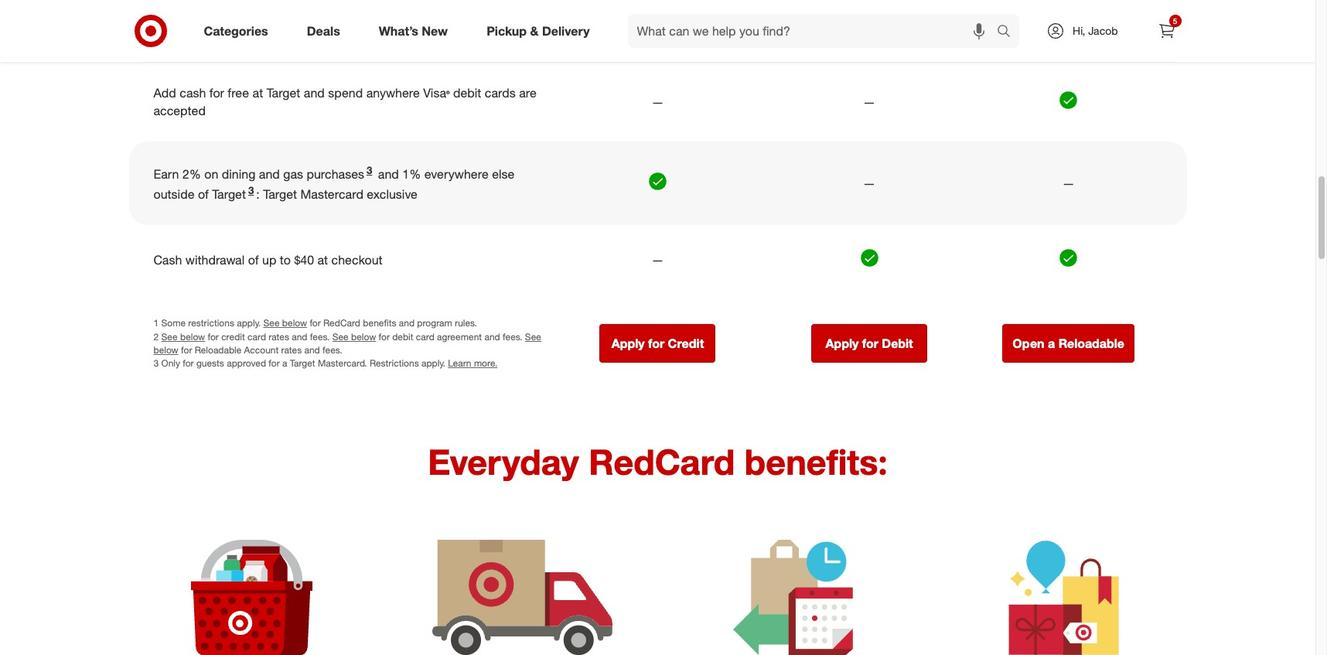 Task type: locate. For each thing, give the bounding box(es) containing it.
see up mastercard. on the left of page
[[332, 331, 349, 342]]

&
[[530, 23, 539, 38]]

target inside add cash for free at target and spend anywhere visa® debit cards are accepted
[[267, 85, 301, 101]]

for down restrictions
[[208, 331, 219, 342]]

and
[[304, 85, 325, 101], [259, 167, 280, 182], [378, 167, 399, 182], [399, 318, 415, 329], [292, 331, 308, 342], [485, 331, 500, 342], [305, 344, 320, 356]]

0 horizontal spatial card
[[248, 331, 266, 342]]

at right $40
[[318, 252, 328, 268]]

1 horizontal spatial redcard
[[589, 441, 735, 484]]

1 horizontal spatial your
[[394, 7, 418, 22]]

1 horizontal spatial debit
[[454, 85, 482, 101]]

for down account
[[269, 357, 280, 369]]

below up for reloadable account rates and fees.
[[282, 318, 307, 329]]

on
[[205, 167, 219, 182]]

0 vertical spatial apply.
[[237, 318, 261, 329]]

3 link
[[364, 164, 375, 182], [246, 184, 256, 202]]

1 vertical spatial apply.
[[422, 357, 446, 369]]

new
[[422, 23, 448, 38]]

redcard
[[324, 318, 361, 329], [589, 441, 735, 484]]

3 left : at the top left of the page
[[248, 184, 254, 197]]

apply for credit link
[[600, 324, 716, 363]]

days
[[369, 24, 395, 40]]

of
[[198, 187, 209, 202], [248, 252, 259, 268]]

1 horizontal spatial 3 link
[[364, 164, 375, 182]]

3 link down dining
[[246, 184, 256, 202]]

1 horizontal spatial at
[[318, 252, 328, 268]]

below up the only
[[154, 344, 179, 356]]

3 link up exclusive
[[364, 164, 375, 182]]

dining
[[222, 167, 256, 182]]

categories link
[[191, 14, 288, 48]]

rules.
[[455, 318, 477, 329]]

gas
[[283, 167, 303, 182]]

visa®
[[424, 85, 450, 101]]

0 horizontal spatial apply
[[612, 336, 645, 351]]

1 horizontal spatial to
[[398, 24, 409, 40]]

to
[[398, 24, 409, 40], [280, 252, 291, 268]]

cash
[[154, 252, 182, 268]]

debit inside add cash for free at target and spend anywhere visa® debit cards are accepted
[[454, 85, 482, 101]]

1 horizontal spatial reloadable
[[1059, 336, 1125, 351]]

0 horizontal spatial apply.
[[237, 318, 261, 329]]

debit right visa®
[[454, 85, 482, 101]]

anywhere
[[367, 85, 420, 101]]

debit
[[454, 85, 482, 101], [393, 331, 414, 342]]

1 vertical spatial rates
[[281, 344, 302, 356]]

search button
[[991, 14, 1028, 51]]

target inside 3 : target mastercard exclusive
[[263, 187, 297, 202]]

pickup & delivery
[[487, 23, 590, 38]]

what's new
[[379, 23, 448, 38]]

1 apply from the left
[[612, 336, 645, 351]]

to right the days
[[398, 24, 409, 40]]

2 apply from the left
[[826, 336, 859, 351]]

open a reloadable link
[[1003, 324, 1135, 363]]

debit down benefits at left
[[393, 331, 414, 342]]

your up what's new
[[394, 7, 418, 22]]

benefits:
[[745, 441, 888, 484]]

to right up
[[280, 252, 291, 268]]

0 vertical spatial rates
[[269, 331, 289, 342]]

3 inside earn 2% on dining and gas purchases 3
[[367, 164, 373, 176]]

0 vertical spatial purchases
[[261, 7, 318, 22]]

target down dining
[[212, 187, 246, 202]]

more return time icon image
[[734, 540, 854, 655]]

5
[[1174, 16, 1178, 26]]

apply left debit
[[826, 336, 859, 351]]

target right free at the left top
[[267, 85, 301, 101]]

rates inside 1 some restrictions apply. see below for redcard benefits and program rules. 2 see below for credit card rates and fees. see below for debit card agreement and fees.
[[269, 331, 289, 342]]

target
[[223, 7, 257, 22], [267, 85, 301, 101], [212, 187, 246, 202], [263, 187, 297, 202], [290, 357, 315, 369]]

rates right account
[[281, 344, 302, 356]]

redcard inside 1 some restrictions apply. see below for redcard benefits and program rules. 2 see below for credit card rates and fees. see below for debit card agreement and fees.
[[324, 318, 361, 329]]

at right free at the left top
[[253, 85, 263, 101]]

0 horizontal spatial your
[[196, 7, 220, 22]]

and inside add cash for free at target and spend anywhere visa® debit cards are accepted
[[304, 85, 325, 101]]

of left up
[[248, 252, 259, 268]]

for up "account"
[[177, 7, 192, 22]]

truck icon image
[[433, 540, 613, 655]]

directly
[[322, 7, 362, 22]]

add cash for free at target and spend anywhere visa® debit cards are accepted
[[154, 85, 537, 119]]

a down for reloadable account rates and fees.
[[282, 357, 287, 369]]

card up for reloadable account rates and fees.
[[248, 331, 266, 342]]

1%
[[403, 167, 421, 182]]

0 vertical spatial at
[[253, 85, 263, 101]]

for left credit
[[649, 336, 665, 351]]

a right "open"
[[1049, 336, 1056, 351]]

3 up exclusive
[[367, 164, 373, 176]]

1 horizontal spatial apply
[[826, 336, 859, 351]]

below
[[282, 318, 307, 329], [180, 331, 205, 342], [351, 331, 376, 342], [154, 344, 179, 356]]

1-
[[347, 24, 358, 40]]

0 horizontal spatial 3 link
[[246, 184, 256, 202]]

$40
[[294, 252, 314, 268]]

apply for apply for credit
[[612, 336, 645, 351]]

1 vertical spatial to
[[280, 252, 291, 268]]

below inside see below
[[154, 344, 179, 356]]

purchases up 3 : target mastercard exclusive
[[307, 167, 364, 182]]

see
[[263, 318, 280, 329], [161, 331, 178, 342], [332, 331, 349, 342], [525, 331, 542, 342]]

some
[[161, 318, 186, 329]]

for
[[177, 7, 192, 22], [210, 85, 224, 101], [310, 318, 321, 329], [208, 331, 219, 342], [379, 331, 390, 342], [649, 336, 665, 351], [863, 336, 879, 351], [181, 344, 192, 356], [183, 357, 194, 369], [269, 357, 280, 369]]

3 : target mastercard exclusive
[[248, 184, 418, 202]]

2 card from the left
[[416, 331, 435, 342]]

target left mastercard. on the left of page
[[290, 357, 315, 369]]

your
[[196, 7, 220, 22], [394, 7, 418, 22]]

target inside pay for your target purchases directly from your existing checking account (purchases generally take 1-3 days to process)
[[223, 7, 257, 22]]

are
[[519, 85, 537, 101]]

1 horizontal spatial apply.
[[422, 357, 446, 369]]

apply for apply for debit
[[826, 336, 859, 351]]

account
[[154, 24, 198, 40]]

everyday
[[428, 441, 579, 484]]

gift icon image
[[1009, 540, 1120, 655]]

0 horizontal spatial of
[[198, 187, 209, 202]]

card down program
[[416, 331, 435, 342]]

else
[[492, 167, 515, 182]]

3 inside pay for your target purchases directly from your existing checking account (purchases generally take 1-3 days to process)
[[358, 24, 365, 40]]

3 left the days
[[358, 24, 365, 40]]

reloadable up guests
[[195, 344, 242, 356]]

what's new link
[[366, 14, 468, 48]]

your up (purchases
[[196, 7, 220, 22]]

at
[[253, 85, 263, 101], [318, 252, 328, 268]]

0 vertical spatial to
[[398, 24, 409, 40]]

target right : at the top left of the page
[[263, 187, 297, 202]]

0 horizontal spatial reloadable
[[195, 344, 242, 356]]

rates
[[269, 331, 289, 342], [281, 344, 302, 356]]

1 horizontal spatial card
[[416, 331, 435, 342]]

1 vertical spatial 3 link
[[246, 184, 256, 202]]

1 horizontal spatial of
[[248, 252, 259, 268]]

0 vertical spatial of
[[198, 187, 209, 202]]

spend
[[328, 85, 363, 101]]

a
[[1049, 336, 1056, 351], [282, 357, 287, 369]]

everywhere
[[425, 167, 489, 182]]

apply. up credit
[[237, 318, 261, 329]]

rates up account
[[269, 331, 289, 342]]

guests
[[197, 357, 224, 369]]

reloadable
[[1059, 336, 1125, 351], [195, 344, 242, 356]]

What can we help you find? suggestions appear below search field
[[628, 14, 1001, 48]]

2 your from the left
[[394, 7, 418, 22]]

fees.
[[310, 331, 330, 342], [503, 331, 523, 342], [323, 344, 342, 356]]

1 vertical spatial debit
[[393, 331, 414, 342]]

1 vertical spatial redcard
[[589, 441, 735, 484]]

earn 2% on dining and gas purchases 3
[[154, 164, 373, 182]]

—
[[653, 16, 663, 31], [1064, 16, 1074, 31], [653, 94, 663, 110], [865, 94, 875, 110], [865, 176, 875, 191], [1064, 176, 1074, 191], [653, 252, 663, 268]]

from
[[366, 7, 391, 22]]

0 horizontal spatial at
[[253, 85, 263, 101]]

3 inside 3 : target mastercard exclusive
[[248, 184, 254, 197]]

reloadable right "open"
[[1059, 336, 1125, 351]]

0 vertical spatial debit
[[454, 85, 482, 101]]

basket icon image
[[191, 540, 313, 655]]

existing
[[422, 7, 464, 22]]

1 vertical spatial purchases
[[307, 167, 364, 182]]

purchases inside pay for your target purchases directly from your existing checking account (purchases generally take 1-3 days to process)
[[261, 7, 318, 22]]

for down some
[[181, 344, 192, 356]]

of down on
[[198, 187, 209, 202]]

earn
[[154, 167, 179, 182]]

apply
[[612, 336, 645, 351], [826, 336, 859, 351]]

see right agreement
[[525, 331, 542, 342]]

apply. inside 1 some restrictions apply. see below for redcard benefits and program rules. 2 see below for credit card rates and fees. see below for debit card agreement and fees.
[[237, 318, 261, 329]]

target up categories
[[223, 7, 257, 22]]

0 horizontal spatial redcard
[[324, 318, 361, 329]]

0 vertical spatial redcard
[[324, 318, 361, 329]]

1 vertical spatial a
[[282, 357, 287, 369]]

apply. left learn
[[422, 357, 446, 369]]

for reloadable account rates and fees.
[[179, 344, 342, 356]]

purchases
[[261, 7, 318, 22], [307, 167, 364, 182]]

purchases up generally
[[261, 7, 318, 22]]

apply left credit
[[612, 336, 645, 351]]

reloadable inside open a reloadable link
[[1059, 336, 1125, 351]]

apply.
[[237, 318, 261, 329], [422, 357, 446, 369]]

0 horizontal spatial to
[[280, 252, 291, 268]]

0 horizontal spatial debit
[[393, 331, 414, 342]]

for left free at the left top
[[210, 85, 224, 101]]

to inside pay for your target purchases directly from your existing checking account (purchases generally take 1-3 days to process)
[[398, 24, 409, 40]]

1 horizontal spatial a
[[1049, 336, 1056, 351]]



Task type: describe. For each thing, give the bounding box(es) containing it.
approved
[[227, 357, 266, 369]]

see below
[[154, 331, 542, 356]]

0 vertical spatial a
[[1049, 336, 1056, 351]]

1 some restrictions apply. see below for redcard benefits and program rules. 2 see below for credit card rates and fees. see below for debit card agreement and fees.
[[154, 318, 523, 342]]

delivery
[[542, 23, 590, 38]]

1 vertical spatial at
[[318, 252, 328, 268]]

for down benefits at left
[[379, 331, 390, 342]]

program
[[417, 318, 452, 329]]

only
[[161, 357, 180, 369]]

add
[[154, 85, 176, 101]]

mastercard.
[[318, 357, 367, 369]]

2%
[[182, 167, 201, 182]]

see up account
[[263, 318, 280, 329]]

1
[[154, 318, 159, 329]]

open a reloadable
[[1013, 336, 1125, 351]]

see right 2
[[161, 331, 178, 342]]

3 left the only
[[154, 357, 159, 369]]

debit inside 1 some restrictions apply. see below for redcard benefits and program rules. 2 see below for credit card rates and fees. see below for debit card agreement and fees.
[[393, 331, 414, 342]]

restrictions
[[370, 357, 419, 369]]

5 link
[[1150, 14, 1184, 48]]

debit
[[882, 336, 914, 351]]

:
[[256, 187, 260, 202]]

and inside earn 2% on dining and gas purchases 3
[[259, 167, 280, 182]]

see inside see below
[[525, 331, 542, 342]]

exclusive
[[367, 187, 418, 202]]

apply for debit link
[[812, 324, 928, 363]]

apply for debit
[[826, 336, 914, 351]]

what's
[[379, 23, 419, 38]]

for up see below
[[310, 318, 321, 329]]

cash
[[180, 85, 206, 101]]

3 only for guests approved for a target mastercard. restrictions apply. learn more.
[[154, 357, 498, 369]]

below down benefits at left
[[351, 331, 376, 342]]

restrictions
[[188, 318, 234, 329]]

for right the only
[[183, 357, 194, 369]]

pickup & delivery link
[[474, 14, 609, 48]]

cash withdrawal of up to $40 at checkout
[[154, 252, 383, 268]]

deals link
[[294, 14, 360, 48]]

pay
[[154, 7, 174, 22]]

and 1% everywhere else outside of target
[[154, 167, 515, 202]]

accepted
[[154, 103, 206, 119]]

checkout
[[332, 252, 383, 268]]

target inside and 1% everywhere else outside of target
[[212, 187, 246, 202]]

and inside and 1% everywhere else outside of target
[[378, 167, 399, 182]]

0 vertical spatial 3 link
[[364, 164, 375, 182]]

1 card from the left
[[248, 331, 266, 342]]

below down restrictions
[[180, 331, 205, 342]]

free
[[228, 85, 249, 101]]

open
[[1013, 336, 1045, 351]]

benefits
[[363, 318, 397, 329]]

generally
[[266, 24, 316, 40]]

up
[[262, 252, 277, 268]]

categories
[[204, 23, 268, 38]]

account
[[244, 344, 279, 356]]

deals
[[307, 23, 340, 38]]

purchases inside earn 2% on dining and gas purchases 3
[[307, 167, 364, 182]]

for inside add cash for free at target and spend anywhere visa® debit cards are accepted
[[210, 85, 224, 101]]

jacob
[[1089, 24, 1119, 37]]

hi,
[[1073, 24, 1086, 37]]

credit
[[221, 331, 245, 342]]

process)
[[413, 24, 460, 40]]

withdrawal
[[186, 252, 245, 268]]

take
[[320, 24, 343, 40]]

credit
[[668, 336, 704, 351]]

more.
[[474, 357, 498, 369]]

search
[[991, 24, 1028, 40]]

cards
[[485, 85, 516, 101]]

outside
[[154, 187, 195, 202]]

checking
[[468, 7, 518, 22]]

agreement
[[437, 331, 482, 342]]

1 your from the left
[[196, 7, 220, 22]]

apply for credit
[[612, 336, 704, 351]]

mastercard
[[301, 187, 364, 202]]

hi, jacob
[[1073, 24, 1119, 37]]

learn
[[448, 357, 472, 369]]

(purchases
[[202, 24, 263, 40]]

for inside pay for your target purchases directly from your existing checking account (purchases generally take 1-3 days to process)
[[177, 7, 192, 22]]

1 vertical spatial of
[[248, 252, 259, 268]]

for left debit
[[863, 336, 879, 351]]

everyday redcard benefits:
[[428, 441, 888, 484]]

of inside and 1% everywhere else outside of target
[[198, 187, 209, 202]]

pickup
[[487, 23, 527, 38]]

0 horizontal spatial a
[[282, 357, 287, 369]]

at inside add cash for free at target and spend anywhere visa® debit cards are accepted
[[253, 85, 263, 101]]

2
[[154, 331, 159, 342]]

pay for your target purchases directly from your existing checking account (purchases generally take 1-3 days to process)
[[154, 7, 518, 40]]



Task type: vqa. For each thing, say whether or not it's contained in the screenshot.
right "*"
no



